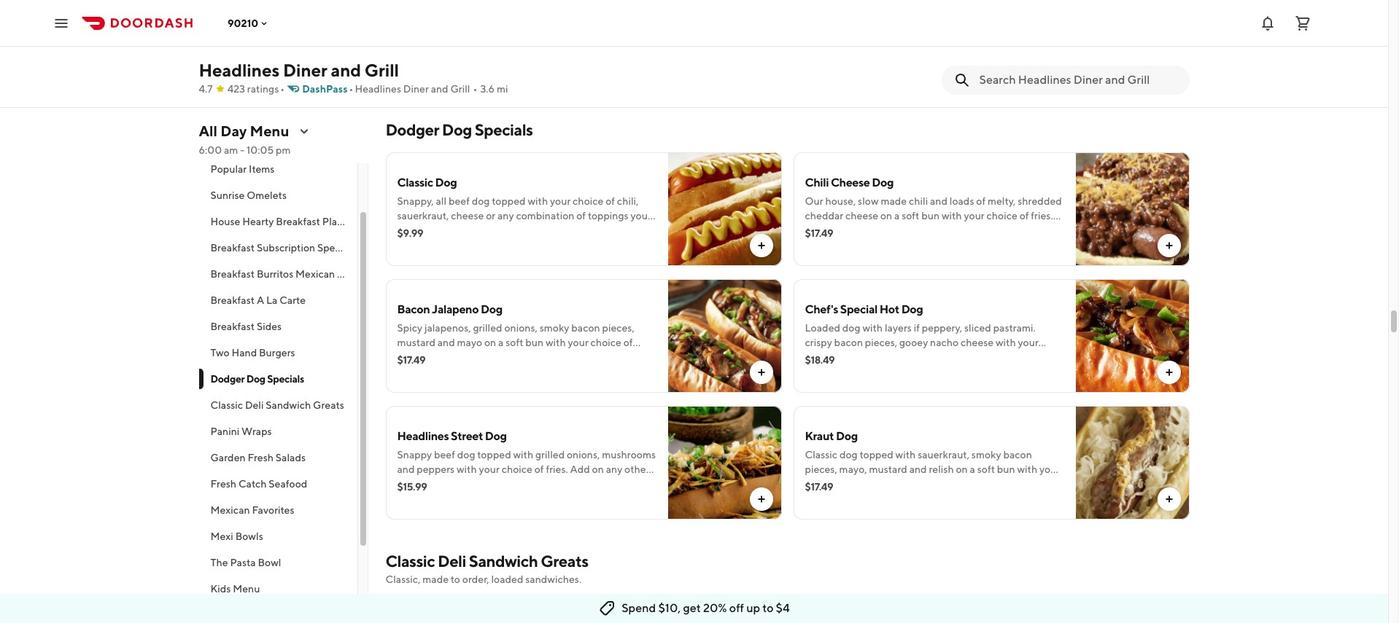 Task type: describe. For each thing, give the bounding box(es) containing it.
bun. inside 'juicy, grilled beef patty topped with our house, slow cooked chili, fresh lettuce, mayo, ketchup and pickles on a soft bun. comes with your choice of fries.'
[[424, 47, 445, 58]]

shredded
[[1018, 195, 1062, 207]]

house, inside 'juicy, grilled beef patty topped with our house, slow cooked chili, fresh lettuce, mayo, ketchup and pickles on a soft bun. comes with your choice of fries.'
[[582, 18, 613, 29]]

greats for classic deli sandwich greats classic, made to order, loaded sandwiches.
[[541, 552, 588, 571]]

$10,
[[658, 602, 681, 616]]

a inside the bacon jalapeno dog spicy jalapenos, grilled onions, smoky bacon pieces, mustard and mayo on a soft bun with your choice of fries. add on any other toppings you'd like.
[[498, 337, 504, 349]]

a inside classic dog snappy, all beef dog topped with your choice of chili, sauerkraut, cheese or any combination of toppings you'd like, serve with a soft bun.
[[467, 225, 473, 236]]

a inside kraut dog classic dog topped with sauerkraut, smoky bacon pieces, mayo, mustard and relish on a soft bun with your choice of fries. add on any other toppings you'd like.
[[970, 464, 975, 476]]

mexi bowls
[[210, 531, 263, 543]]

kids menu
[[210, 584, 260, 595]]

dog inside chef's special hot dog loaded dog with layers if peppery, sliced pastrami. crispy bacon pieces, gooey nacho cheese with your choice of fries.
[[901, 303, 923, 317]]

subscription
[[257, 242, 315, 254]]

classic for classic deli sandwich greats
[[210, 400, 243, 411]]

mexi
[[210, 531, 233, 543]]

menus image
[[298, 125, 310, 137]]

plates
[[322, 216, 351, 228]]

house hearty breakfast plates button
[[199, 209, 357, 235]]

deli for classic deli sandwich greats classic, made to order, loaded sandwiches.
[[438, 552, 466, 571]]

fries. inside headlines street dog snappy beef dog topped with grilled onions, mushrooms and peppers with your choice of fries. add on any other toppings you'd like.
[[546, 464, 568, 476]]

snappy,
[[397, 195, 434, 207]]

your inside chili cheese dog our house, slow made chili and loads of melty, shredded cheddar cheese on a soft bun with your choice of fries. add on any other toppings you'd like.
[[964, 210, 985, 222]]

slow inside 'juicy, grilled beef patty topped with our house, slow cooked chili, fresh lettuce, mayo, ketchup and pickles on a soft bun. comes with your choice of fries.'
[[615, 18, 635, 29]]

choice inside classic dog snappy, all beef dog topped with your choice of chili, sauerkraut, cheese or any combination of toppings you'd like, serve with a soft bun.
[[573, 195, 604, 207]]

slow inside chili cheese dog our house, slow made chili and loads of melty, shredded cheddar cheese on a soft bun with your choice of fries. add on any other toppings you'd like.
[[858, 195, 879, 207]]

0 horizontal spatial dodger dog specials
[[210, 373, 304, 385]]

1 vertical spatial fresh
[[210, 479, 236, 490]]

house, inside chili cheese dog our house, slow made chili and loads of melty, shredded cheddar cheese on a soft bun with your choice of fries. add on any other toppings you'd like.
[[825, 195, 856, 207]]

soft inside kraut dog classic dog topped with sauerkraut, smoky bacon pieces, mayo, mustard and relish on a soft bun with your choice of fries. add on any other toppings you'd like.
[[977, 464, 995, 476]]

soft inside the bacon jalapeno dog spicy jalapenos, grilled onions, smoky bacon pieces, mustard and mayo on a soft bun with your choice of fries. add on any other toppings you'd like.
[[506, 337, 523, 349]]

your inside the bacon jalapeno dog spicy jalapenos, grilled onions, smoky bacon pieces, mustard and mayo on a soft bun with your choice of fries. add on any other toppings you'd like.
[[568, 337, 589, 349]]

kraut dog classic dog topped with sauerkraut, smoky bacon pieces, mayo, mustard and relish on a soft bun with your choice of fries. add on any other toppings you'd like.
[[805, 430, 1060, 490]]

breakfast sides button
[[199, 314, 357, 340]]

like. inside kraut dog classic dog topped with sauerkraut, smoky bacon pieces, mayo, mustard and relish on a soft bun with your choice of fries. add on any other toppings you'd like.
[[1025, 479, 1044, 490]]

deli for classic deli sandwich greats
[[245, 400, 264, 411]]

bacon inside chef's special hot dog loaded dog with layers if peppery, sliced pastrami. crispy bacon pieces, gooey nacho cheese with your choice of fries.
[[834, 337, 863, 349]]

on inside 'juicy, grilled beef patty topped with our house, slow cooked chili, fresh lettuce, mayo, ketchup and pickles on a soft bun. comes with your choice of fries.'
[[644, 32, 656, 44]]

$17.49 for bacon
[[397, 355, 425, 366]]

bowl
[[258, 557, 281, 569]]

chef's
[[805, 303, 838, 317]]

classic deli sandwich greats
[[210, 400, 344, 411]]

melty,
[[988, 195, 1016, 207]]

greats for classic deli sandwich greats
[[313, 400, 344, 411]]

sandwich for classic deli sandwich greats classic, made to order, loaded sandwiches.
[[469, 552, 538, 571]]

mexican inside mexican favorites button
[[210, 505, 250, 516]]

juicy,
[[397, 18, 423, 29]]

add item to cart image for classic dog
[[755, 240, 767, 252]]

classic,
[[386, 574, 421, 586]]

you'd inside headlines street dog snappy beef dog topped with grilled onions, mushrooms and peppers with your choice of fries. add on any other toppings you'd like.
[[440, 479, 465, 490]]

kraut
[[805, 430, 834, 444]]

hearty
[[242, 216, 274, 228]]

mayo, inside kraut dog classic dog topped with sauerkraut, smoky bacon pieces, mayo, mustard and relish on a soft bun with your choice of fries. add on any other toppings you'd like.
[[839, 464, 867, 476]]

lettuce,
[[483, 32, 518, 44]]

peppers
[[417, 464, 455, 476]]

mustard inside the bacon jalapeno dog spicy jalapenos, grilled onions, smoky bacon pieces, mustard and mayo on a soft bun with your choice of fries. add on any other toppings you'd like.
[[397, 337, 435, 349]]

other inside kraut dog classic dog topped with sauerkraut, smoky bacon pieces, mayo, mustard and relish on a soft bun with your choice of fries. add on any other toppings you'd like.
[[928, 479, 953, 490]]

add inside the bacon jalapeno dog spicy jalapenos, grilled onions, smoky bacon pieces, mustard and mayo on a soft bun with your choice of fries. add on any other toppings you'd like.
[[421, 352, 441, 363]]

cooked
[[397, 32, 432, 44]]

sides
[[257, 321, 282, 333]]

am
[[224, 144, 238, 156]]

house hearty breakfast plates
[[210, 216, 351, 228]]

chef's special hot dog loaded dog with layers if peppery, sliced pastrami. crispy bacon pieces, gooey nacho cheese with your choice of fries.
[[805, 303, 1039, 363]]

headlines for headlines diner and grill • 3.6 mi
[[355, 83, 401, 95]]

$17.49 for chili
[[805, 228, 833, 239]]

breakfast for subscription
[[210, 242, 255, 254]]

our
[[805, 195, 823, 207]]

pieces, for kraut dog
[[805, 464, 837, 476]]

grill for headlines diner and grill • 3.6 mi
[[450, 83, 470, 95]]

the pasta bowl button
[[199, 550, 357, 576]]

kids menu button
[[199, 576, 357, 603]]

your inside 'juicy, grilled beef patty topped with our house, slow cooked chili, fresh lettuce, mayo, ketchup and pickles on a soft bun. comes with your choice of fries.'
[[504, 47, 525, 58]]

with inside chili cheese dog our house, slow made chili and loads of melty, shredded cheddar cheese on a soft bun with your choice of fries. add on any other toppings you'd like.
[[942, 210, 962, 222]]

fries. inside chili cheese dog our house, slow made chili and loads of melty, shredded cheddar cheese on a soft bun with your choice of fries. add on any other toppings you'd like.
[[1031, 210, 1053, 222]]

spend $10, get 20% off up to $4
[[622, 602, 790, 616]]

to for sandwich
[[451, 574, 460, 586]]

like,
[[397, 225, 416, 236]]

soft inside classic dog snappy, all beef dog topped with your choice of chili, sauerkraut, cheese or any combination of toppings you'd like, serve with a soft bun.
[[475, 225, 492, 236]]

headlines diner and grill • 3.6 mi
[[355, 83, 508, 95]]

choice inside chef's special hot dog loaded dog with layers if peppery, sliced pastrami. crispy bacon pieces, gooey nacho cheese with your choice of fries.
[[805, 352, 836, 363]]

salads
[[276, 452, 306, 464]]

6:00 am - 10:05 pm
[[199, 144, 291, 156]]

sandwich for classic deli sandwich greats
[[266, 400, 311, 411]]

sunrise omelets button
[[199, 182, 357, 209]]

bun inside kraut dog classic dog topped with sauerkraut, smoky bacon pieces, mayo, mustard and relish on a soft bun with your choice of fries. add on any other toppings you'd like.
[[997, 464, 1015, 476]]

any inside headlines street dog snappy beef dog topped with grilled onions, mushrooms and peppers with your choice of fries. add on any other toppings you'd like.
[[606, 464, 622, 476]]

soft inside 'juicy, grilled beef patty topped with our house, slow cooked chili, fresh lettuce, mayo, ketchup and pickles on a soft bun. comes with your choice of fries.'
[[405, 47, 422, 58]]

choice inside chili cheese dog our house, slow made chili and loads of melty, shredded cheddar cheese on a soft bun with your choice of fries. add on any other toppings you'd like.
[[987, 210, 1018, 222]]

choice inside the bacon jalapeno dog spicy jalapenos, grilled onions, smoky bacon pieces, mustard and mayo on a soft bun with your choice of fries. add on any other toppings you'd like.
[[591, 337, 621, 349]]

headlines diner and grill
[[199, 60, 399, 80]]

jalapeno
[[432, 303, 479, 317]]

beef inside 'juicy, grilled beef patty topped with our house, slow cooked chili, fresh lettuce, mayo, ketchup and pickles on a soft bun. comes with your choice of fries.'
[[457, 18, 478, 29]]

all day menu
[[199, 123, 289, 139]]

dashpass •
[[302, 83, 353, 95]]

your inside classic dog snappy, all beef dog topped with your choice of chili, sauerkraut, cheese or any combination of toppings you'd like, serve with a soft bun.
[[550, 195, 571, 207]]

headlines for headlines street dog snappy beef dog topped with grilled onions, mushrooms and peppers with your choice of fries. add on any other toppings you'd like.
[[397, 430, 449, 444]]

1 horizontal spatial favorites
[[378, 268, 421, 280]]

a inside chili cheese dog our house, slow made chili and loads of melty, shredded cheddar cheese on a soft bun with your choice of fries. add on any other toppings you'd like.
[[894, 210, 900, 222]]

$18.49
[[805, 355, 835, 366]]

dog for dog
[[472, 195, 490, 207]]

of inside kraut dog classic dog topped with sauerkraut, smoky bacon pieces, mayo, mustard and relish on a soft bun with your choice of fries. add on any other toppings you'd like.
[[838, 479, 847, 490]]

6:00
[[199, 144, 222, 156]]

$9.99
[[397, 228, 423, 239]]

dog for street
[[457, 449, 475, 461]]

grilled inside 'juicy, grilled beef patty topped with our house, slow cooked chili, fresh lettuce, mayo, ketchup and pickles on a soft bun. comes with your choice of fries.'
[[425, 18, 455, 29]]

hand
[[232, 347, 257, 359]]

seafood
[[269, 479, 307, 490]]

loads
[[950, 195, 974, 207]]

of inside chef's special hot dog loaded dog with layers if peppery, sliced pastrami. crispy bacon pieces, gooey nacho cheese with your choice of fries.
[[838, 352, 847, 363]]

dog inside kraut dog classic dog topped with sauerkraut, smoky bacon pieces, mayo, mustard and relish on a soft bun with your choice of fries. add on any other toppings you'd like.
[[836, 430, 858, 444]]

sauerkraut, inside kraut dog classic dog topped with sauerkraut, smoky bacon pieces, mayo, mustard and relish on a soft bun with your choice of fries. add on any other toppings you'd like.
[[918, 449, 970, 461]]

toppings inside classic dog snappy, all beef dog topped with your choice of chili, sauerkraut, cheese or any combination of toppings you'd like, serve with a soft bun.
[[588, 210, 629, 222]]

soft inside chili cheese dog our house, slow made chili and loads of melty, shredded cheddar cheese on a soft bun with your choice of fries. add on any other toppings you'd like.
[[902, 210, 919, 222]]

if
[[914, 322, 920, 334]]

classic dog image
[[668, 152, 782, 266]]

loaded
[[491, 574, 523, 586]]

$15.99
[[397, 481, 427, 493]]

breakfast for sides
[[210, 321, 255, 333]]

classic dog snappy, all beef dog topped with your choice of chili, sauerkraut, cheese or any combination of toppings you'd like, serve with a soft bun.
[[397, 176, 656, 236]]

add item to cart image for bacon jalapeno dog
[[755, 367, 767, 379]]

chili, inside classic dog snappy, all beef dog topped with your choice of chili, sauerkraut, cheese or any combination of toppings you'd like, serve with a soft bun.
[[617, 195, 639, 207]]

all
[[199, 123, 217, 139]]

juicy, grilled beef patty topped with our house, slow cooked chili, fresh lettuce, mayo, ketchup and pickles on a soft bun. comes with your choice of fries.
[[397, 18, 656, 58]]

0 vertical spatial dodger dog specials
[[386, 120, 533, 139]]

two hand burgers
[[210, 347, 295, 359]]

ratings
[[247, 83, 279, 95]]

sauerkraut, inside classic dog snappy, all beef dog topped with your choice of chili, sauerkraut, cheese or any combination of toppings you'd like, serve with a soft bun.
[[397, 210, 449, 222]]

jalapenos,
[[424, 322, 471, 334]]

snappy
[[397, 449, 432, 461]]

order,
[[462, 574, 489, 586]]

open menu image
[[53, 14, 70, 32]]

chili cheese dog image
[[1076, 152, 1189, 266]]

sandwiches.
[[525, 574, 582, 586]]

made inside chili cheese dog our house, slow made chili and loads of melty, shredded cheddar cheese on a soft bun with your choice of fries. add on any other toppings you'd like.
[[881, 195, 907, 207]]

add inside chili cheese dog our house, slow made chili and loads of melty, shredded cheddar cheese on a soft bun with your choice of fries. add on any other toppings you'd like.
[[805, 225, 825, 236]]

bun inside the bacon jalapeno dog spicy jalapenos, grilled onions, smoky bacon pieces, mustard and mayo on a soft bun with your choice of fries. add on any other toppings you'd like.
[[525, 337, 544, 349]]

90210 button
[[228, 17, 270, 29]]

bacon jalapeno dog image
[[668, 279, 782, 393]]

all
[[436, 195, 447, 207]]

you'd inside the bacon jalapeno dog spicy jalapenos, grilled onions, smoky bacon pieces, mustard and mayo on a soft bun with your choice of fries. add on any other toppings you'd like.
[[546, 352, 571, 363]]

breakfast for burritos
[[210, 268, 255, 280]]

bacon for kraut dog
[[1003, 449, 1032, 461]]

catch
[[238, 479, 267, 490]]

items
[[249, 163, 275, 175]]

street
[[451, 430, 483, 444]]

onions, inside headlines street dog snappy beef dog topped with grilled onions, mushrooms and peppers with your choice of fries. add on any other toppings you'd like.
[[567, 449, 600, 461]]

add item to cart image for headlines street dog
[[755, 494, 767, 506]]

$4
[[776, 602, 790, 616]]

0 vertical spatial menu
[[250, 123, 289, 139]]

90210
[[228, 17, 258, 29]]

0 vertical spatial fresh
[[248, 452, 274, 464]]

a
[[257, 295, 264, 306]]

topped inside headlines street dog snappy beef dog topped with grilled onions, mushrooms and peppers with your choice of fries. add on any other toppings you'd like.
[[477, 449, 511, 461]]

1 vertical spatial dodger
[[210, 373, 245, 385]]

headlines street dog image
[[668, 406, 782, 520]]

of inside the bacon jalapeno dog spicy jalapenos, grilled onions, smoky bacon pieces, mustard and mayo on a soft bun with your choice of fries. add on any other toppings you'd like.
[[623, 337, 633, 349]]

your inside headlines street dog snappy beef dog topped with grilled onions, mushrooms and peppers with your choice of fries. add on any other toppings you'd like.
[[479, 464, 500, 476]]

-
[[240, 144, 244, 156]]

fries. inside chef's special hot dog loaded dog with layers if peppery, sliced pastrami. crispy bacon pieces, gooey nacho cheese with your choice of fries.
[[849, 352, 871, 363]]

layers
[[885, 322, 912, 334]]

grill for headlines diner and grill
[[365, 60, 399, 80]]

and inside the bacon jalapeno dog spicy jalapenos, grilled onions, smoky bacon pieces, mustard and mayo on a soft bun with your choice of fries. add on any other toppings you'd like.
[[437, 337, 455, 349]]

chili
[[805, 176, 829, 190]]

classic deli sandwich greats classic, made to order, loaded sandwiches.
[[386, 552, 588, 586]]

topped inside kraut dog classic dog topped with sauerkraut, smoky bacon pieces, mayo, mustard and relish on a soft bun with your choice of fries. add on any other toppings you'd like.
[[860, 449, 893, 461]]

spend
[[622, 602, 656, 616]]

pasta
[[230, 557, 256, 569]]

bacon for bacon jalapeno dog
[[571, 322, 600, 334]]

diner for headlines diner and grill
[[283, 60, 327, 80]]

smoky for bacon jalapeno dog
[[540, 322, 569, 334]]

popular
[[210, 163, 247, 175]]

other inside chili cheese dog our house, slow made chili and loads of melty, shredded cheddar cheese on a soft bun with your choice of fries. add on any other toppings you'd like.
[[859, 225, 884, 236]]

pickles
[[610, 32, 642, 44]]

423 ratings •
[[227, 83, 285, 95]]

breakfast burritos mexican morning favorites button
[[199, 261, 421, 287]]

like. inside chili cheese dog our house, slow made chili and loads of melty, shredded cheddar cheese on a soft bun with your choice of fries. add on any other toppings you'd like.
[[957, 225, 975, 236]]

panini
[[210, 426, 239, 438]]

and inside 'juicy, grilled beef patty topped with our house, slow cooked chili, fresh lettuce, mayo, ketchup and pickles on a soft bun. comes with your choice of fries.'
[[590, 32, 608, 44]]

menu inside button
[[233, 584, 260, 595]]

cheese
[[831, 176, 870, 190]]

cheese inside classic dog snappy, all beef dog topped with your choice of chili, sauerkraut, cheese or any combination of toppings you'd like, serve with a soft bun.
[[451, 210, 484, 222]]



Task type: locate. For each thing, give the bounding box(es) containing it.
2 vertical spatial beef
[[434, 449, 455, 461]]

breakfast up hand
[[210, 321, 255, 333]]

headlines for headlines diner and grill
[[199, 60, 280, 80]]

0 horizontal spatial diner
[[283, 60, 327, 80]]

mexi bowls button
[[199, 524, 357, 550]]

to
[[451, 574, 460, 586], [763, 602, 774, 616]]

made left chili
[[881, 195, 907, 207]]

any
[[497, 210, 514, 222], [841, 225, 857, 236], [457, 352, 474, 363], [606, 464, 622, 476], [909, 479, 926, 490]]

breakfast down house
[[210, 242, 255, 254]]

1 vertical spatial $17.49
[[397, 355, 425, 366]]

1 horizontal spatial mustard
[[869, 464, 907, 476]]

1 vertical spatial grilled
[[473, 322, 502, 334]]

chili cheese dog our house, slow made chili and loads of melty, shredded cheddar cheese on a soft bun with your choice of fries. add on any other toppings you'd like.
[[805, 176, 1062, 236]]

specials
[[475, 120, 533, 139], [317, 242, 355, 254], [267, 373, 304, 385]]

and up dashpass •
[[331, 60, 361, 80]]

on inside headlines street dog snappy beef dog topped with grilled onions, mushrooms and peppers with your choice of fries. add on any other toppings you'd like.
[[592, 464, 604, 476]]

other inside headlines street dog snappy beef dog topped with grilled onions, mushrooms and peppers with your choice of fries. add on any other toppings you'd like.
[[624, 464, 650, 476]]

1 vertical spatial diner
[[403, 83, 429, 95]]

fresh
[[248, 452, 274, 464], [210, 479, 236, 490]]

topped inside classic dog snappy, all beef dog topped with your choice of chili, sauerkraut, cheese or any combination of toppings you'd like, serve with a soft bun.
[[492, 195, 526, 207]]

1 horizontal spatial grill
[[450, 83, 470, 95]]

deli
[[245, 400, 264, 411], [438, 552, 466, 571]]

2 vertical spatial headlines
[[397, 430, 449, 444]]

deli inside classic deli sandwich greats classic, made to order, loaded sandwiches.
[[438, 552, 466, 571]]

0 horizontal spatial specials
[[267, 373, 304, 385]]

like.
[[957, 225, 975, 236], [573, 352, 592, 363], [467, 479, 486, 490], [1025, 479, 1044, 490]]

toppings inside the bacon jalapeno dog spicy jalapenos, grilled onions, smoky bacon pieces, mustard and mayo on a soft bun with your choice of fries. add on any other toppings you'd like.
[[503, 352, 544, 363]]

dog inside chili cheese dog our house, slow made chili and loads of melty, shredded cheddar cheese on a soft bun with your choice of fries. add on any other toppings you'd like.
[[872, 176, 894, 190]]

comes
[[447, 47, 480, 58]]

0 horizontal spatial mayo,
[[520, 32, 548, 44]]

house
[[210, 216, 240, 228]]

sliced
[[964, 322, 991, 334]]

1 horizontal spatial house,
[[825, 195, 856, 207]]

to inside classic deli sandwich greats classic, made to order, loaded sandwiches.
[[451, 574, 460, 586]]

your inside chef's special hot dog loaded dog with layers if peppery, sliced pastrami. crispy bacon pieces, gooey nacho cheese with your choice of fries.
[[1018, 337, 1039, 349]]

headlines right dashpass •
[[355, 83, 401, 95]]

1 vertical spatial smoky
[[972, 449, 1001, 461]]

0 horizontal spatial grilled
[[425, 18, 455, 29]]

toppings inside chili cheese dog our house, slow made chili and loads of melty, shredded cheddar cheese on a soft bun with your choice of fries. add on any other toppings you'd like.
[[887, 225, 927, 236]]

mustard inside kraut dog classic dog topped with sauerkraut, smoky bacon pieces, mayo, mustard and relish on a soft bun with your choice of fries. add on any other toppings you'd like.
[[869, 464, 907, 476]]

4.7
[[199, 83, 213, 95]]

dog
[[472, 195, 490, 207], [842, 322, 860, 334], [457, 449, 475, 461], [840, 449, 858, 461]]

2 horizontal spatial grilled
[[535, 449, 565, 461]]

chef's special hot dog image
[[1076, 279, 1189, 393]]

made inside classic deli sandwich greats classic, made to order, loaded sandwiches.
[[423, 574, 449, 586]]

1 horizontal spatial dodger
[[386, 120, 439, 139]]

breakfast left a
[[210, 295, 255, 306]]

fresh up the fresh catch seafood
[[248, 452, 274, 464]]

a inside 'juicy, grilled beef patty topped with our house, slow cooked chili, fresh lettuce, mayo, ketchup and pickles on a soft bun. comes with your choice of fries.'
[[397, 47, 403, 58]]

2 vertical spatial grilled
[[535, 449, 565, 461]]

and down jalapenos,
[[437, 337, 455, 349]]

1 horizontal spatial slow
[[858, 195, 879, 207]]

dog right 'jalapeno'
[[481, 303, 502, 317]]

mi
[[497, 83, 508, 95]]

0 horizontal spatial mustard
[[397, 337, 435, 349]]

sauerkraut, up serve
[[397, 210, 449, 222]]

your
[[504, 47, 525, 58], [550, 195, 571, 207], [964, 210, 985, 222], [568, 337, 589, 349], [1018, 337, 1039, 349], [479, 464, 500, 476], [1039, 464, 1060, 476]]

garden
[[210, 452, 246, 464]]

favorites up bacon
[[378, 268, 421, 280]]

1 horizontal spatial bun.
[[494, 225, 515, 236]]

or
[[486, 210, 495, 222]]

smoky inside kraut dog classic dog topped with sauerkraut, smoky bacon pieces, mayo, mustard and relish on a soft bun with your choice of fries. add on any other toppings you'd like.
[[972, 449, 1001, 461]]

Item Search search field
[[979, 72, 1178, 88]]

to for get
[[763, 602, 774, 616]]

1 vertical spatial sauerkraut,
[[918, 449, 970, 461]]

$17.49 down cheddar
[[805, 228, 833, 239]]

the
[[210, 557, 228, 569]]

choice inside 'juicy, grilled beef patty topped with our house, slow cooked chili, fresh lettuce, mayo, ketchup and pickles on a soft bun. comes with your choice of fries.'
[[527, 47, 557, 58]]

0 horizontal spatial onions,
[[504, 322, 538, 334]]

dog right kraut
[[836, 430, 858, 444]]

beef up fresh
[[457, 18, 478, 29]]

pm
[[276, 144, 291, 156]]

0 vertical spatial mexican
[[295, 268, 335, 280]]

0 items, open order cart image
[[1294, 14, 1312, 32]]

specials up the classic deli sandwich greats button
[[267, 373, 304, 385]]

spicy
[[397, 322, 422, 334]]

add
[[805, 225, 825, 236], [421, 352, 441, 363], [570, 464, 590, 476], [873, 479, 893, 490]]

2 vertical spatial bun
[[997, 464, 1015, 476]]

dog for special
[[842, 322, 860, 334]]

add item to cart image
[[1163, 367, 1175, 379], [1163, 494, 1175, 506]]

0 vertical spatial mustard
[[397, 337, 435, 349]]

mustard left relish
[[869, 464, 907, 476]]

1 vertical spatial grill
[[450, 83, 470, 95]]

sauerkraut, up relish
[[918, 449, 970, 461]]

on
[[644, 32, 656, 44], [880, 210, 892, 222], [827, 225, 839, 236], [484, 337, 496, 349], [443, 352, 455, 363], [592, 464, 604, 476], [956, 464, 968, 476], [895, 479, 907, 490]]

a down cooked
[[397, 47, 403, 58]]

dog inside classic dog snappy, all beef dog topped with your choice of chili, sauerkraut, cheese or any combination of toppings you'd like, serve with a soft bun.
[[472, 195, 490, 207]]

bun right relish
[[997, 464, 1015, 476]]

1 horizontal spatial sauerkraut,
[[918, 449, 970, 461]]

mustard
[[397, 337, 435, 349], [869, 464, 907, 476]]

pastrami.
[[993, 322, 1036, 334]]

add item to cart image
[[755, 240, 767, 252], [1163, 240, 1175, 252], [755, 367, 767, 379], [755, 494, 767, 506]]

0 vertical spatial house,
[[582, 18, 613, 29]]

beef up peppers
[[434, 449, 455, 461]]

bacon inside the bacon jalapeno dog spicy jalapenos, grilled onions, smoky bacon pieces, mustard and mayo on a soft bun with your choice of fries. add on any other toppings you'd like.
[[571, 322, 600, 334]]

1 horizontal spatial pieces,
[[805, 464, 837, 476]]

1 horizontal spatial chili,
[[617, 195, 639, 207]]

1 vertical spatial made
[[423, 574, 449, 586]]

bun inside chili cheese dog our house, slow made chili and loads of melty, shredded cheddar cheese on a soft bun with your choice of fries. add on any other toppings you'd like.
[[921, 210, 940, 222]]

of inside headlines street dog snappy beef dog topped with grilled onions, mushrooms and peppers with your choice of fries. add on any other toppings you'd like.
[[534, 464, 544, 476]]

your inside kraut dog classic dog topped with sauerkraut, smoky bacon pieces, mayo, mustard and relish on a soft bun with your choice of fries. add on any other toppings you'd like.
[[1039, 464, 1060, 476]]

0 vertical spatial to
[[451, 574, 460, 586]]

sunrise omelets
[[210, 190, 287, 201]]

1 horizontal spatial made
[[881, 195, 907, 207]]

kraut dog image
[[1076, 406, 1189, 520]]

fresh down the garden
[[210, 479, 236, 490]]

bun down chili
[[921, 210, 940, 222]]

2 • from the left
[[349, 83, 353, 95]]

2 vertical spatial specials
[[267, 373, 304, 385]]

bun. down or
[[494, 225, 515, 236]]

our
[[564, 18, 580, 29]]

like. inside headlines street dog snappy beef dog topped with grilled onions, mushrooms and peppers with your choice of fries. add on any other toppings you'd like.
[[467, 479, 486, 490]]

patty
[[480, 18, 504, 29]]

headlines up snappy
[[397, 430, 449, 444]]

2 horizontal spatial •
[[473, 83, 477, 95]]

bun. inside classic dog snappy, all beef dog topped with your choice of chili, sauerkraut, cheese or any combination of toppings you'd like, serve with a soft bun.
[[494, 225, 515, 236]]

and down snappy
[[397, 464, 415, 476]]

breakfast up breakfast a la carte
[[210, 268, 255, 280]]

0 vertical spatial made
[[881, 195, 907, 207]]

2 horizontal spatial cheese
[[961, 337, 994, 349]]

breakfast up subscription
[[276, 216, 320, 228]]

0 vertical spatial headlines
[[199, 60, 280, 80]]

sandwich inside classic deli sandwich greats classic, made to order, loaded sandwiches.
[[469, 552, 538, 571]]

dodger
[[386, 120, 439, 139], [210, 373, 245, 385]]

1 vertical spatial mayo,
[[839, 464, 867, 476]]

0 horizontal spatial bun
[[525, 337, 544, 349]]

toppings
[[588, 210, 629, 222], [887, 225, 927, 236], [503, 352, 544, 363], [397, 479, 438, 490], [955, 479, 996, 490]]

specials inside breakfast subscription specials button
[[317, 242, 355, 254]]

panini wraps
[[210, 426, 272, 438]]

dog
[[442, 120, 472, 139], [435, 176, 457, 190], [872, 176, 894, 190], [481, 303, 502, 317], [901, 303, 923, 317], [246, 373, 265, 385], [485, 430, 507, 444], [836, 430, 858, 444]]

diner
[[283, 60, 327, 80], [403, 83, 429, 95]]

you'd inside kraut dog classic dog topped with sauerkraut, smoky bacon pieces, mayo, mustard and relish on a soft bun with your choice of fries. add on any other toppings you'd like.
[[998, 479, 1023, 490]]

0 horizontal spatial pieces,
[[602, 322, 634, 334]]

any inside chili cheese dog our house, slow made chili and loads of melty, shredded cheddar cheese on a soft bun with your choice of fries. add on any other toppings you'd like.
[[841, 225, 857, 236]]

1 vertical spatial greats
[[541, 552, 588, 571]]

a right serve
[[467, 225, 473, 236]]

cheese inside chef's special hot dog loaded dog with layers if peppery, sliced pastrami. crispy bacon pieces, gooey nacho cheese with your choice of fries.
[[961, 337, 994, 349]]

1 vertical spatial beef
[[449, 195, 470, 207]]

mexican up carte
[[295, 268, 335, 280]]

any inside the bacon jalapeno dog spicy jalapenos, grilled onions, smoky bacon pieces, mustard and mayo on a soft bun with your choice of fries. add on any other toppings you'd like.
[[457, 352, 474, 363]]

classic inside kraut dog classic dog topped with sauerkraut, smoky bacon pieces, mayo, mustard and relish on a soft bun with your choice of fries. add on any other toppings you'd like.
[[805, 449, 838, 461]]

grilled inside headlines street dog snappy beef dog topped with grilled onions, mushrooms and peppers with your choice of fries. add on any other toppings you'd like.
[[535, 449, 565, 461]]

0 vertical spatial bun.
[[424, 47, 445, 58]]

0 horizontal spatial to
[[451, 574, 460, 586]]

mexican
[[295, 268, 335, 280], [210, 505, 250, 516]]

add inside kraut dog classic dog topped with sauerkraut, smoky bacon pieces, mayo, mustard and relish on a soft bun with your choice of fries. add on any other toppings you'd like.
[[873, 479, 893, 490]]

0 vertical spatial sandwich
[[266, 400, 311, 411]]

up
[[746, 602, 760, 616]]

dog inside headlines street dog snappy beef dog topped with grilled onions, mushrooms and peppers with your choice of fries. add on any other toppings you'd like.
[[485, 430, 507, 444]]

1 vertical spatial bun.
[[494, 225, 515, 236]]

add item to cart image for dog
[[1163, 494, 1175, 506]]

$17.49 down kraut
[[805, 481, 833, 493]]

sandwich inside button
[[266, 400, 311, 411]]

1 horizontal spatial fresh
[[248, 452, 274, 464]]

other down cheese
[[859, 225, 884, 236]]

french beef dip sandwich image
[[668, 599, 782, 624]]

you'd inside chili cheese dog our house, slow made chili and loads of melty, shredded cheddar cheese on a soft bun with your choice of fries. add on any other toppings you'd like.
[[929, 225, 955, 236]]

0 vertical spatial smoky
[[540, 322, 569, 334]]

1 • from the left
[[280, 83, 285, 95]]

fries. inside 'juicy, grilled beef patty topped with our house, slow cooked chili, fresh lettuce, mayo, ketchup and pickles on a soft bun. comes with your choice of fries.'
[[571, 47, 593, 58]]

grilled inside the bacon jalapeno dog spicy jalapenos, grilled onions, smoky bacon pieces, mustard and mayo on a soft bun with your choice of fries. add on any other toppings you'd like.
[[473, 322, 502, 334]]

deli up wraps
[[245, 400, 264, 411]]

chili burger image
[[668, 0, 782, 88]]

1 horizontal spatial specials
[[317, 242, 355, 254]]

dog up if at the right bottom
[[901, 303, 923, 317]]

0 horizontal spatial favorites
[[252, 505, 294, 516]]

relish
[[929, 464, 954, 476]]

slow up pickles
[[615, 18, 635, 29]]

toppings inside kraut dog classic dog topped with sauerkraut, smoky bacon pieces, mayo, mustard and relish on a soft bun with your choice of fries. add on any other toppings you'd like.
[[955, 479, 996, 490]]

dog inside the bacon jalapeno dog spicy jalapenos, grilled onions, smoky bacon pieces, mustard and mayo on a soft bun with your choice of fries. add on any other toppings you'd like.
[[481, 303, 502, 317]]

$17.49 down spicy
[[397, 355, 425, 366]]

other down mushrooms on the left
[[624, 464, 650, 476]]

add item to cart image for chili cheese dog
[[1163, 240, 1175, 252]]

add inside headlines street dog snappy beef dog topped with grilled onions, mushrooms and peppers with your choice of fries. add on any other toppings you'd like.
[[570, 464, 590, 476]]

dog down headlines diner and grill • 3.6 mi
[[442, 120, 472, 139]]

fresh catch seafood
[[210, 479, 307, 490]]

0 vertical spatial diner
[[283, 60, 327, 80]]

pieces, inside chef's special hot dog loaded dog with layers if peppery, sliced pastrami. crispy bacon pieces, gooey nacho cheese with your choice of fries.
[[865, 337, 897, 349]]

breakfast inside button
[[210, 242, 255, 254]]

fries. inside kraut dog classic dog topped with sauerkraut, smoky bacon pieces, mayo, mustard and relish on a soft bun with your choice of fries. add on any other toppings you'd like.
[[849, 479, 871, 490]]

crispy
[[805, 337, 832, 349]]

beef
[[457, 18, 478, 29], [449, 195, 470, 207], [434, 449, 455, 461]]

dodger dog specials down headlines diner and grill • 3.6 mi
[[386, 120, 533, 139]]

• left 3.6
[[473, 83, 477, 95]]

cheese down the sliced
[[961, 337, 994, 349]]

cheese down cheese
[[845, 210, 878, 222]]

1 horizontal spatial onions,
[[567, 449, 600, 461]]

0 horizontal spatial made
[[423, 574, 449, 586]]

toppings inside headlines street dog snappy beef dog topped with grilled onions, mushrooms and peppers with your choice of fries. add on any other toppings you'd like.
[[397, 479, 438, 490]]

sauerkraut,
[[397, 210, 449, 222], [918, 449, 970, 461]]

breakfast
[[276, 216, 320, 228], [210, 242, 255, 254], [210, 268, 255, 280], [210, 295, 255, 306], [210, 321, 255, 333]]

breakfast for a
[[210, 295, 255, 306]]

0 vertical spatial favorites
[[378, 268, 421, 280]]

beef inside classic dog snappy, all beef dog topped with your choice of chili, sauerkraut, cheese or any combination of toppings you'd like, serve with a soft bun.
[[449, 195, 470, 207]]

diner down cooked
[[403, 83, 429, 95]]

add item to cart image for dog
[[1163, 367, 1175, 379]]

dodger down headlines diner and grill • 3.6 mi
[[386, 120, 439, 139]]

423
[[227, 83, 245, 95]]

and left relish
[[909, 464, 927, 476]]

burgers
[[259, 347, 295, 359]]

smoky inside the bacon jalapeno dog spicy jalapenos, grilled onions, smoky bacon pieces, mustard and mayo on a soft bun with your choice of fries. add on any other toppings you'd like.
[[540, 322, 569, 334]]

and inside kraut dog classic dog topped with sauerkraut, smoky bacon pieces, mayo, mustard and relish on a soft bun with your choice of fries. add on any other toppings you'd like.
[[909, 464, 927, 476]]

favorites
[[378, 268, 421, 280], [252, 505, 294, 516]]

smoky for kraut dog
[[972, 449, 1001, 461]]

two
[[210, 347, 230, 359]]

0 vertical spatial greats
[[313, 400, 344, 411]]

a right cheddar
[[894, 210, 900, 222]]

0 vertical spatial $17.49
[[805, 228, 833, 239]]

any inside kraut dog classic dog topped with sauerkraut, smoky bacon pieces, mayo, mustard and relish on a soft bun with your choice of fries. add on any other toppings you'd like.
[[909, 479, 926, 490]]

0 horizontal spatial house,
[[582, 18, 613, 29]]

you'd inside classic dog snappy, all beef dog topped with your choice of chili, sauerkraut, cheese or any combination of toppings you'd like, serve with a soft bun.
[[631, 210, 656, 222]]

0 vertical spatial beef
[[457, 18, 478, 29]]

3 • from the left
[[473, 83, 477, 95]]

fresh
[[457, 32, 481, 44]]

headlines up 423
[[199, 60, 280, 80]]

sandwich up panini wraps button
[[266, 400, 311, 411]]

soft right relish
[[977, 464, 995, 476]]

0 horizontal spatial grill
[[365, 60, 399, 80]]

house, right our
[[582, 18, 613, 29]]

other down mayo
[[476, 352, 501, 363]]

onions, inside the bacon jalapeno dog spicy jalapenos, grilled onions, smoky bacon pieces, mustard and mayo on a soft bun with your choice of fries. add on any other toppings you'd like.
[[504, 322, 538, 334]]

classic down kraut
[[805, 449, 838, 461]]

classic up classic,
[[386, 552, 435, 571]]

loaded
[[805, 322, 840, 334]]

2 add item to cart image from the top
[[1163, 494, 1175, 506]]

breakfast burritos mexican morning favorites
[[210, 268, 421, 280]]

smoky
[[540, 322, 569, 334], [972, 449, 1001, 461]]

notification bell image
[[1259, 14, 1277, 32]]

menu right kids on the left of the page
[[233, 584, 260, 595]]

panini wraps button
[[199, 419, 357, 445]]

made
[[881, 195, 907, 207], [423, 574, 449, 586]]

diner for headlines diner and grill • 3.6 mi
[[403, 83, 429, 95]]

bun
[[921, 210, 940, 222], [525, 337, 544, 349], [997, 464, 1015, 476]]

beef for street
[[434, 449, 455, 461]]

garden fresh salads button
[[199, 445, 357, 471]]

menu up "10:05"
[[250, 123, 289, 139]]

1 horizontal spatial greats
[[541, 552, 588, 571]]

0 vertical spatial bacon
[[571, 322, 600, 334]]

1 vertical spatial mexican
[[210, 505, 250, 516]]

soft down cooked
[[405, 47, 422, 58]]

deli up order, at the bottom
[[438, 552, 466, 571]]

1 vertical spatial menu
[[233, 584, 260, 595]]

diner up "dashpass"
[[283, 60, 327, 80]]

0 horizontal spatial deli
[[245, 400, 264, 411]]

• right ratings
[[280, 83, 285, 95]]

peppery,
[[922, 322, 962, 334]]

classic for classic dog snappy, all beef dog topped with your choice of chili, sauerkraut, cheese or any combination of toppings you'd like, serve with a soft bun.
[[397, 176, 433, 190]]

0 vertical spatial slow
[[615, 18, 635, 29]]

0 vertical spatial specials
[[475, 120, 533, 139]]

classic inside classic deli sandwich greats classic, made to order, loaded sandwiches.
[[386, 552, 435, 571]]

mexican inside breakfast burritos mexican morning favorites button
[[295, 268, 335, 280]]

pieces, inside the bacon jalapeno dog spicy jalapenos, grilled onions, smoky bacon pieces, mustard and mayo on a soft bun with your choice of fries. add on any other toppings you'd like.
[[602, 322, 634, 334]]

0 horizontal spatial chili,
[[434, 32, 455, 44]]

headlines street dog snappy beef dog topped with grilled onions, mushrooms and peppers with your choice of fries. add on any other toppings you'd like.
[[397, 430, 656, 490]]

0 horizontal spatial fresh
[[210, 479, 236, 490]]

house, down cheese
[[825, 195, 856, 207]]

classic for classic deli sandwich greats classic, made to order, loaded sandwiches.
[[386, 552, 435, 571]]

with inside the bacon jalapeno dog spicy jalapenos, grilled onions, smoky bacon pieces, mustard and mayo on a soft bun with your choice of fries. add on any other toppings you'd like.
[[546, 337, 566, 349]]

beef for dog
[[449, 195, 470, 207]]

bun. down cooked
[[424, 47, 445, 58]]

0 horizontal spatial slow
[[615, 18, 635, 29]]

0 horizontal spatial smoky
[[540, 322, 569, 334]]

2 horizontal spatial bun
[[997, 464, 1015, 476]]

soft right mayo
[[506, 337, 523, 349]]

dog right street
[[485, 430, 507, 444]]

grilled
[[425, 18, 455, 29], [473, 322, 502, 334], [535, 449, 565, 461]]

popular items
[[210, 163, 275, 175]]

bacon
[[397, 303, 430, 317]]

topped inside 'juicy, grilled beef patty topped with our house, slow cooked chili, fresh lettuce, mayo, ketchup and pickles on a soft bun. comes with your choice of fries.'
[[506, 18, 540, 29]]

a right mayo
[[498, 337, 504, 349]]

0 vertical spatial pieces,
[[602, 322, 634, 334]]

mexican up mexi bowls
[[210, 505, 250, 516]]

0 vertical spatial grill
[[365, 60, 399, 80]]

1 vertical spatial house,
[[825, 195, 856, 207]]

1 horizontal spatial mayo,
[[839, 464, 867, 476]]

and inside chili cheese dog our house, slow made chili and loads of melty, shredded cheddar cheese on a soft bun with your choice of fries. add on any other toppings you'd like.
[[930, 195, 948, 207]]

made right classic,
[[423, 574, 449, 586]]

wraps
[[241, 426, 272, 438]]

greats up sandwiches.
[[541, 552, 588, 571]]

pieces, for bacon jalapeno dog
[[602, 322, 634, 334]]

to left order, at the bottom
[[451, 574, 460, 586]]

and right chili
[[930, 195, 948, 207]]

0 horizontal spatial bun.
[[424, 47, 445, 58]]

0 vertical spatial chili,
[[434, 32, 455, 44]]

chili, inside 'juicy, grilled beef patty topped with our house, slow cooked chili, fresh lettuce, mayo, ketchup and pickles on a soft bun. comes with your choice of fries.'
[[434, 32, 455, 44]]

fries. inside the bacon jalapeno dog spicy jalapenos, grilled onions, smoky bacon pieces, mustard and mayo on a soft bun with your choice of fries. add on any other toppings you'd like.
[[397, 352, 419, 363]]

beef right all
[[449, 195, 470, 207]]

mexican favorites button
[[199, 498, 357, 524]]

10:05
[[247, 144, 274, 156]]

1 vertical spatial dodger dog specials
[[210, 373, 304, 385]]

greats up panini wraps button
[[313, 400, 344, 411]]

0 horizontal spatial sauerkraut,
[[397, 210, 449, 222]]

1 horizontal spatial cheese
[[845, 210, 878, 222]]

soft down or
[[475, 225, 492, 236]]

sandwich up loaded
[[469, 552, 538, 571]]

0 vertical spatial sauerkraut,
[[397, 210, 449, 222]]

of inside 'juicy, grilled beef patty topped with our house, slow cooked chili, fresh lettuce, mayo, ketchup and pickles on a soft bun. comes with your choice of fries.'
[[559, 47, 569, 58]]

morning
[[337, 268, 376, 280]]

0 horizontal spatial cheese
[[451, 210, 484, 222]]

grill left 3.6
[[450, 83, 470, 95]]

dog right cheese
[[872, 176, 894, 190]]

breakfast subscription specials
[[210, 242, 355, 254]]

dog down two hand burgers at the bottom of the page
[[246, 373, 265, 385]]

mushrooms
[[602, 449, 656, 461]]

slow
[[615, 18, 635, 29], [858, 195, 879, 207]]

1 horizontal spatial bun
[[921, 210, 940, 222]]

cheese left or
[[451, 210, 484, 222]]

1 horizontal spatial sandwich
[[469, 552, 538, 571]]

omelets
[[247, 190, 287, 201]]

0 vertical spatial bun
[[921, 210, 940, 222]]

classic up panini
[[210, 400, 243, 411]]

cheese inside chili cheese dog our house, slow made chili and loads of melty, shredded cheddar cheese on a soft bun with your choice of fries. add on any other toppings you'd like.
[[845, 210, 878, 222]]

and inside headlines street dog snappy beef dog topped with grilled onions, mushrooms and peppers with your choice of fries. add on any other toppings you'd like.
[[397, 464, 415, 476]]

0 vertical spatial deli
[[245, 400, 264, 411]]

$17.49 for kraut
[[805, 481, 833, 493]]

serve
[[418, 225, 443, 236]]

choice inside headlines street dog snappy beef dog topped with grilled onions, mushrooms and peppers with your choice of fries. add on any other toppings you'd like.
[[502, 464, 532, 476]]

choice inside kraut dog classic dog topped with sauerkraut, smoky bacon pieces, mayo, mustard and relish on a soft bun with your choice of fries. add on any other toppings you'd like.
[[805, 479, 836, 490]]

like. inside the bacon jalapeno dog spicy jalapenos, grilled onions, smoky bacon pieces, mustard and mayo on a soft bun with your choice of fries. add on any other toppings you'd like.
[[573, 352, 592, 363]]

specials down plates
[[317, 242, 355, 254]]

other
[[859, 225, 884, 236], [476, 352, 501, 363], [624, 464, 650, 476], [928, 479, 953, 490]]

1 vertical spatial add item to cart image
[[1163, 494, 1175, 506]]

other inside the bacon jalapeno dog spicy jalapenos, grilled onions, smoky bacon pieces, mustard and mayo on a soft bun with your choice of fries. add on any other toppings you'd like.
[[476, 352, 501, 363]]

1 horizontal spatial grilled
[[473, 322, 502, 334]]

sandwich
[[266, 400, 311, 411], [469, 552, 538, 571]]

and left pickles
[[590, 32, 608, 44]]

and
[[590, 32, 608, 44], [331, 60, 361, 80], [431, 83, 448, 95], [930, 195, 948, 207], [437, 337, 455, 349], [397, 464, 415, 476], [909, 464, 927, 476]]

get
[[683, 602, 701, 616]]

dog inside classic dog snappy, all beef dog topped with your choice of chili, sauerkraut, cheese or any combination of toppings you'd like, serve with a soft bun.
[[435, 176, 457, 190]]

classic inside classic dog snappy, all beef dog topped with your choice of chili, sauerkraut, cheese or any combination of toppings you'd like, serve with a soft bun.
[[397, 176, 433, 190]]

1 horizontal spatial bacon
[[834, 337, 863, 349]]

grill down cooked
[[365, 60, 399, 80]]

favorites down fresh catch seafood button
[[252, 505, 294, 516]]

bun right mayo
[[525, 337, 544, 349]]

other down relish
[[928, 479, 953, 490]]

1 vertical spatial deli
[[438, 552, 466, 571]]

slow down cheese
[[858, 195, 879, 207]]

soft down chili
[[902, 210, 919, 222]]

dog up all
[[435, 176, 457, 190]]

1 vertical spatial onions,
[[567, 449, 600, 461]]

garden fresh salads
[[210, 452, 306, 464]]

1 horizontal spatial dodger dog specials
[[386, 120, 533, 139]]

1 add item to cart image from the top
[[1163, 367, 1175, 379]]

classic up 'snappy,'
[[397, 176, 433, 190]]

a right relish
[[970, 464, 975, 476]]

1 horizontal spatial •
[[349, 83, 353, 95]]

popular items button
[[199, 156, 357, 182]]

to right up
[[763, 602, 774, 616]]

kids
[[210, 584, 231, 595]]

1 vertical spatial specials
[[317, 242, 355, 254]]

mustard down spicy
[[397, 337, 435, 349]]

specials down 'mi'
[[475, 120, 533, 139]]

2 horizontal spatial specials
[[475, 120, 533, 139]]

0 vertical spatial onions,
[[504, 322, 538, 334]]

dodger dog specials down two hand burgers at the bottom of the page
[[210, 373, 304, 385]]

dog inside kraut dog classic dog topped with sauerkraut, smoky bacon pieces, mayo, mustard and relish on a soft bun with your choice of fries. add on any other toppings you'd like.
[[840, 449, 858, 461]]

• right "dashpass"
[[349, 83, 353, 95]]

burritos
[[257, 268, 293, 280]]

dodger down two
[[210, 373, 245, 385]]

and down comes
[[431, 83, 448, 95]]



Task type: vqa. For each thing, say whether or not it's contained in the screenshot.
Kraut Dog Classic dog topped with sauerkraut, smoky bacon pieces, mayo, mustard and relish on a soft bun with your choice of fries. Add on any other toppings you'd like.
yes



